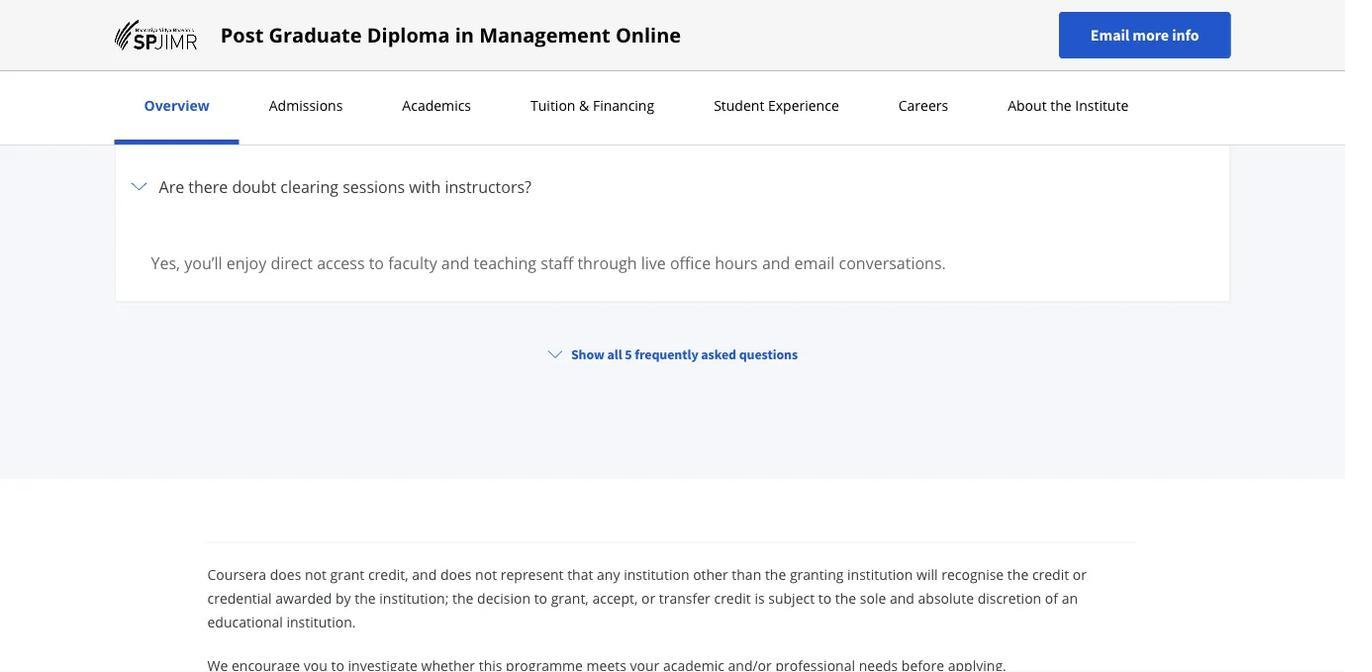 Task type: describe. For each thing, give the bounding box(es) containing it.
coursera
[[207, 565, 266, 584]]

and right the 'sole'
[[890, 589, 915, 608]]

granting
[[790, 565, 844, 584]]

s.p. jain institute of management and research image
[[114, 19, 197, 51]]

sessions
[[343, 176, 405, 197]]

2 does from the left
[[441, 565, 472, 584]]

through
[[578, 252, 637, 273]]

represent
[[501, 565, 564, 584]]

than
[[732, 565, 762, 584]]

awarded
[[275, 589, 332, 608]]

1 does from the left
[[270, 565, 301, 584]]

is
[[755, 589, 765, 608]]

about the institute
[[1008, 96, 1129, 115]]

of
[[1045, 589, 1059, 608]]

email
[[795, 252, 835, 273]]

are there doubt clearing sessions with instructors?
[[159, 176, 532, 197]]

you'll
[[184, 252, 222, 273]]

email more info button
[[1059, 12, 1231, 58]]

careers
[[899, 96, 949, 115]]

direct
[[271, 252, 313, 273]]

transfer
[[659, 589, 711, 608]]

list item containing are there doubt clearing sessions with instructors?
[[114, 132, 1231, 313]]

1 institution from the left
[[624, 565, 690, 584]]

diploma
[[367, 21, 450, 49]]

office
[[670, 252, 711, 273]]

that
[[568, 565, 594, 584]]

and right the faculty
[[441, 252, 470, 273]]

with
[[409, 176, 441, 197]]

the right the 'by'
[[355, 589, 376, 608]]

post graduate diploma in management online
[[221, 21, 681, 49]]

there
[[188, 176, 228, 197]]

discretion
[[978, 589, 1042, 608]]

conversations.
[[839, 252, 946, 273]]

instructors?
[[445, 176, 532, 197]]

grant,
[[551, 589, 589, 608]]

all
[[607, 345, 622, 363]]

email
[[1091, 25, 1130, 45]]

live
[[641, 252, 666, 273]]

no,
[[151, 72, 176, 93]]

2 not from the left
[[475, 565, 497, 584]]

cannot
[[212, 72, 263, 93]]

online
[[616, 21, 681, 49]]

and up institution;
[[412, 565, 437, 584]]

questions
[[739, 345, 798, 363]]

admissions link
[[263, 96, 349, 115]]

will
[[917, 565, 938, 584]]

in
[[455, 21, 474, 49]]

graduate
[[269, 21, 362, 49]]

accept,
[[593, 589, 638, 608]]

sole
[[860, 589, 887, 608]]

student experience
[[714, 96, 839, 115]]

2 list item from the top
[[114, 312, 1231, 421]]

enjoy
[[226, 252, 267, 273]]

any
[[597, 565, 620, 584]]

between
[[318, 72, 382, 93]]

clearing
[[281, 176, 339, 197]]

credit,
[[368, 565, 409, 584]]

doubt
[[232, 176, 276, 197]]

experience
[[768, 96, 839, 115]]

0 horizontal spatial credit
[[714, 589, 751, 608]]

institution;
[[380, 589, 449, 608]]

credential
[[207, 589, 272, 608]]

financing
[[593, 96, 655, 115]]



Task type: locate. For each thing, give the bounding box(es) containing it.
3 list item from the top
[[114, 431, 1231, 540]]

are
[[159, 176, 184, 197]]

2 horizontal spatial to
[[819, 589, 832, 608]]

1 not from the left
[[305, 565, 327, 584]]

switch
[[267, 72, 314, 93]]

the left decision
[[453, 589, 474, 608]]

1 vertical spatial chevron right image
[[127, 474, 151, 498]]

asked
[[701, 345, 737, 363]]

frequently
[[635, 345, 699, 363]]

teaching
[[474, 252, 537, 273]]

by
[[336, 589, 351, 608]]

educational
[[207, 613, 283, 632]]

other
[[693, 565, 728, 584]]

0 horizontal spatial does
[[270, 565, 301, 584]]

overview link
[[138, 96, 216, 115]]

access
[[317, 252, 365, 273]]

the up subject in the right bottom of the page
[[765, 565, 786, 584]]

the up "discretion"
[[1008, 565, 1029, 584]]

an
[[1062, 589, 1078, 608]]

1 horizontal spatial to
[[534, 589, 548, 608]]

absolute
[[918, 589, 974, 608]]

faculty
[[388, 252, 437, 273]]

careers link
[[893, 96, 955, 115]]

1 horizontal spatial does
[[441, 565, 472, 584]]

does
[[270, 565, 301, 584], [441, 565, 472, 584]]

student experience link
[[708, 96, 845, 115]]

1 vertical spatial or
[[642, 589, 656, 608]]

chevron right image
[[127, 175, 151, 199], [127, 474, 151, 498]]

and
[[441, 252, 470, 273], [762, 252, 791, 273], [412, 565, 437, 584], [890, 589, 915, 608]]

not up decision
[[475, 565, 497, 584]]

academics
[[402, 96, 471, 115]]

1 list item from the top
[[114, 132, 1231, 313]]

to
[[369, 252, 384, 273], [534, 589, 548, 608], [819, 589, 832, 608]]

1 horizontal spatial institution
[[848, 565, 913, 584]]

to down represent
[[534, 589, 548, 608]]

not
[[305, 565, 327, 584], [475, 565, 497, 584]]

0 horizontal spatial institution
[[624, 565, 690, 584]]

tuition
[[531, 96, 576, 115]]

1 horizontal spatial credit
[[1033, 565, 1070, 584]]

list item
[[114, 132, 1231, 313], [114, 312, 1231, 421], [114, 431, 1231, 540]]

academics link
[[396, 96, 477, 115]]

institution up the 'sole'
[[848, 565, 913, 584]]

&
[[579, 96, 589, 115]]

institution up the transfer
[[624, 565, 690, 584]]

chevron right image inside are there doubt clearing sessions with instructors? dropdown button
[[127, 175, 151, 199]]

to inside list item
[[369, 252, 384, 273]]

1 chevron right image from the top
[[127, 175, 151, 199]]

not up awarded
[[305, 565, 327, 584]]

or up an
[[1073, 565, 1087, 584]]

0 horizontal spatial to
[[369, 252, 384, 273]]

more
[[1133, 25, 1169, 45]]

email more info
[[1091, 25, 1200, 45]]

0 horizontal spatial not
[[305, 565, 327, 584]]

post
[[221, 21, 264, 49]]

hours
[[715, 252, 758, 273]]

overview
[[144, 96, 210, 115]]

institution
[[624, 565, 690, 584], [848, 565, 913, 584]]

credit left is
[[714, 589, 751, 608]]

coursera does not grant credit, and does not represent that any institution other than the granting institution will recognise the credit or credential awarded by the institution; the decision to grant, accept, or transfer credit is subject to the sole and absolute discretion of an educational institution.
[[207, 565, 1087, 632]]

you
[[181, 72, 208, 93]]

tuition & financing link
[[525, 96, 661, 115]]

info
[[1172, 25, 1200, 45]]

about
[[1008, 96, 1047, 115]]

show all 5 frequently asked questions
[[571, 345, 798, 363]]

or
[[1073, 565, 1087, 584], [642, 589, 656, 608]]

no, you cannot switch between programmes.
[[151, 72, 486, 93]]

2 chevron right image from the top
[[127, 474, 151, 498]]

credit
[[1033, 565, 1070, 584], [714, 589, 751, 608]]

and left email
[[762, 252, 791, 273]]

no, you cannot switch between programmes. list item
[[114, 0, 1231, 133]]

0 vertical spatial or
[[1073, 565, 1087, 584]]

or right accept,
[[642, 589, 656, 608]]

credit up of
[[1033, 565, 1070, 584]]

grant
[[330, 565, 365, 584]]

yes,
[[151, 252, 180, 273]]

to right access
[[369, 252, 384, 273]]

management
[[479, 21, 611, 49]]

1 vertical spatial credit
[[714, 589, 751, 608]]

1 horizontal spatial or
[[1073, 565, 1087, 584]]

collapsed list
[[114, 0, 1231, 550]]

the
[[1051, 96, 1072, 115], [765, 565, 786, 584], [1008, 565, 1029, 584], [355, 589, 376, 608], [453, 589, 474, 608], [835, 589, 857, 608]]

does up awarded
[[270, 565, 301, 584]]

2 institution from the left
[[848, 565, 913, 584]]

about the institute link
[[1002, 96, 1135, 115]]

recognise
[[942, 565, 1004, 584]]

does up institution;
[[441, 565, 472, 584]]

subject
[[769, 589, 815, 608]]

to down granting
[[819, 589, 832, 608]]

programmes.
[[386, 72, 486, 93]]

institution.
[[287, 613, 356, 632]]

tuition & financing
[[531, 96, 655, 115]]

5
[[625, 345, 632, 363]]

decision
[[477, 589, 531, 608]]

student
[[714, 96, 765, 115]]

show
[[571, 345, 605, 363]]

are there doubt clearing sessions with instructors? button
[[127, 145, 1218, 228]]

admissions
[[269, 96, 343, 115]]

show all 5 frequently asked questions button
[[540, 336, 806, 372]]

0 vertical spatial credit
[[1033, 565, 1070, 584]]

the left the 'sole'
[[835, 589, 857, 608]]

1 horizontal spatial not
[[475, 565, 497, 584]]

0 vertical spatial chevron right image
[[127, 175, 151, 199]]

the right about
[[1051, 96, 1072, 115]]

0 horizontal spatial or
[[642, 589, 656, 608]]

yes, you'll enjoy direct access to faculty and teaching staff through live office hours and email conversations.
[[151, 252, 946, 273]]

institute
[[1076, 96, 1129, 115]]

staff
[[541, 252, 574, 273]]



Task type: vqa. For each thing, say whether or not it's contained in the screenshot.
The Video: corresponding to Video: The Workshop Process 3 min
no



